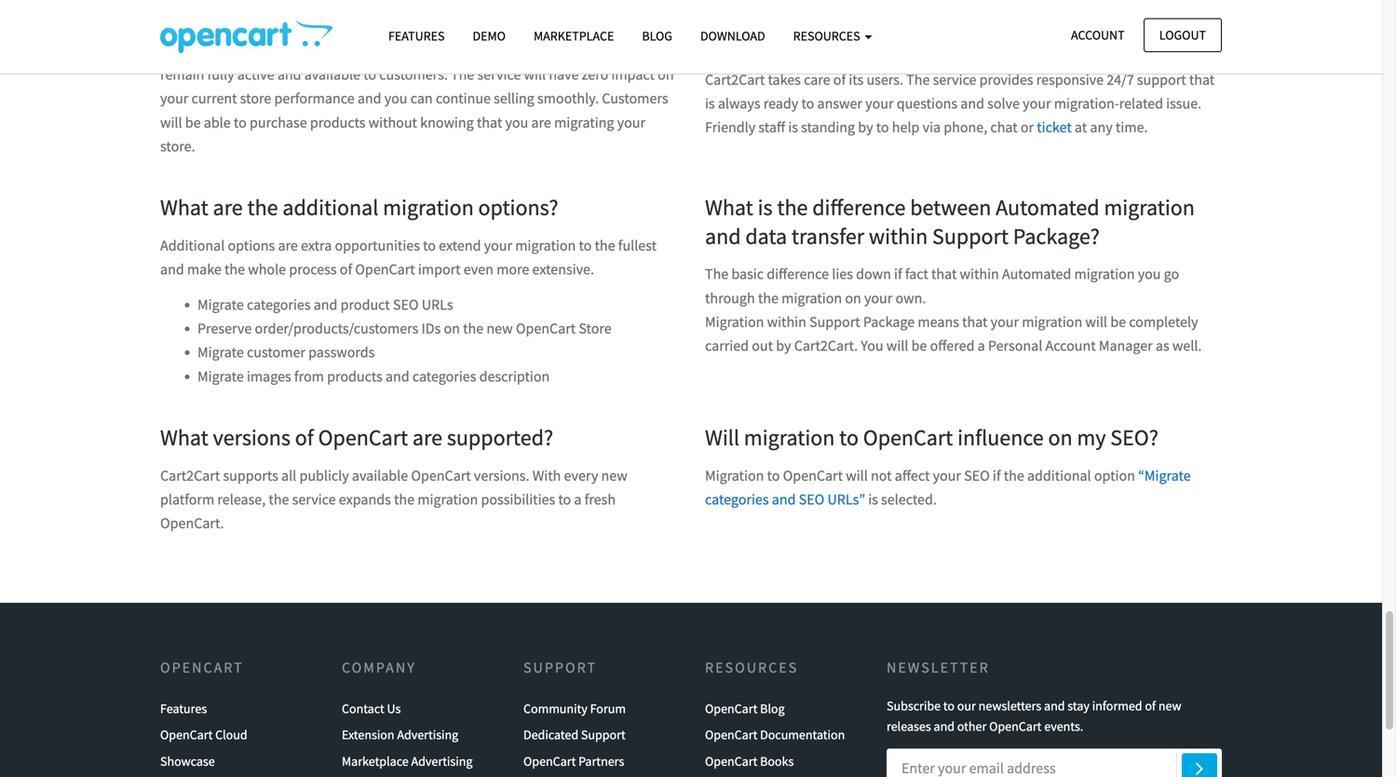 Task type: locate. For each thing, give the bounding box(es) containing it.
kind
[[758, 0, 799, 27]]

preserve
[[198, 319, 252, 338]]

offered inside the basic difference lies down if fact that within automated migration you go through the migration on your own. migration within support package means that your migration will be completely carried out by cart2cart. you will be offered a personal account manager as well.
[[931, 336, 975, 355]]

and up phone,
[[961, 94, 985, 113]]

what kind of support is offered for migration to opencart?
[[705, 0, 1141, 55]]

all
[[281, 466, 297, 485]]

1 horizontal spatial support
[[1138, 70, 1187, 89]]

1 vertical spatial migration
[[705, 466, 765, 485]]

support inside cart2cart takes care of its users. the service provides responsive 24/7 support that is always ready to answer your questions and solve your migration-related issue. friendly staff is standing by to help via phone, chat or
[[1138, 70, 1187, 89]]

1 vertical spatial available
[[352, 466, 408, 485]]

what versions of opencart are supported?
[[160, 423, 554, 451]]

1 vertical spatial account
[[1046, 336, 1096, 355]]

what up platform
[[160, 423, 209, 451]]

will left not
[[846, 466, 868, 485]]

extend
[[439, 236, 481, 255]]

you left 'go'
[[1138, 265, 1162, 283]]

and left the data
[[705, 222, 741, 250]]

new inside subscribe to our newsletters and stay informed of new releases and other opencart events.
[[1159, 697, 1182, 714]]

0 vertical spatial cart2cart
[[160, 42, 220, 60]]

2 horizontal spatial seo
[[965, 466, 990, 485]]

migration inside additional options are extra opportunities to extend your migration to the fullest and make the whole process of opencart import even more extensive.
[[516, 236, 576, 255]]

by down answer
[[859, 118, 874, 137]]

cart2cart up remain
[[160, 42, 220, 60]]

0 horizontal spatial if
[[895, 265, 903, 283]]

marketplace for marketplace advertising
[[342, 753, 409, 770]]

cart2cart inside cart2cart service guarantees there will be no downtime. your current store will remain fully active and available to customers. the service will have zero impact on your current store performance and you can continue selling smoothly. customers will be able to purchase products without knowing that you are migrating your store.
[[160, 42, 220, 60]]

0 vertical spatial marketplace
[[534, 27, 614, 44]]

offered left "for"
[[925, 0, 992, 27]]

events.
[[1045, 718, 1084, 735]]

0 horizontal spatial new
[[487, 319, 513, 338]]

stay
[[1068, 697, 1090, 714]]

"migrate
[[1139, 466, 1192, 485]]

0 vertical spatial available
[[304, 65, 361, 84]]

current up have
[[542, 42, 588, 60]]

0 vertical spatial features link
[[375, 20, 459, 52]]

and down additional
[[160, 260, 184, 279]]

ticket
[[1037, 118, 1072, 137]]

1 vertical spatial you
[[505, 113, 529, 132]]

a left fresh
[[574, 490, 582, 509]]

blog inside the blog 'link'
[[642, 27, 673, 44]]

your up personal
[[991, 313, 1019, 331]]

0 vertical spatial current
[[542, 42, 588, 60]]

opencart left store
[[516, 319, 576, 338]]

1 horizontal spatial blog
[[761, 700, 785, 717]]

logout
[[1160, 27, 1207, 43]]

0 vertical spatial difference
[[813, 193, 906, 221]]

offered
[[925, 0, 992, 27], [931, 336, 975, 355]]

options?
[[479, 193, 559, 221]]

package
[[864, 313, 915, 331]]

features link
[[375, 20, 459, 52], [160, 695, 207, 722]]

your down down
[[865, 289, 893, 307]]

2 vertical spatial migrate
[[198, 367, 244, 386]]

0 vertical spatial within
[[869, 222, 928, 250]]

if inside the basic difference lies down if fact that within automated migration you go through the migration on your own. migration within support package means that your migration will be completely carried out by cart2cart. you will be offered a personal account manager as well.
[[895, 265, 903, 283]]

1 vertical spatial features
[[160, 700, 207, 717]]

seo inside "migrate categories and seo urls"
[[799, 490, 825, 509]]

1 horizontal spatial new
[[602, 466, 628, 485]]

difference inside what is the difference between automated migration and data transfer within support package?
[[813, 193, 906, 221]]

cart2cart inside cart2cart supports all publicly available opencart versions. with every new platform release, the service expands the migration possibilities to a fresh opencart.
[[160, 466, 220, 485]]

extensive.
[[533, 260, 595, 279]]

1 vertical spatial difference
[[767, 265, 829, 283]]

on right "ids"
[[444, 319, 460, 338]]

questions
[[897, 94, 958, 113]]

cart2cart inside cart2cart takes care of its users. the service provides responsive 24/7 support that is always ready to answer your questions and solve your migration-related issue. friendly staff is standing by to help via phone, chat or
[[705, 70, 765, 89]]

0 horizontal spatial marketplace
[[342, 753, 409, 770]]

cart2cart supports all publicly available opencart versions. with every new platform release, the service expands the migration possibilities to a fresh opencart.
[[160, 466, 628, 533]]

of
[[804, 0, 823, 27], [834, 70, 846, 89], [340, 260, 352, 279], [295, 423, 314, 451], [1146, 697, 1156, 714]]

opencart down opportunities at the left of page
[[355, 260, 415, 279]]

not
[[871, 466, 892, 485]]

the inside the basic difference lies down if fact that within automated migration you go through the migration on your own. migration within support package means that your migration will be completely carried out by cart2cart. you will be offered a personal account manager as well.
[[758, 289, 779, 307]]

the up continue
[[451, 65, 475, 84]]

0 vertical spatial migrate
[[198, 295, 244, 314]]

products inside migrate categories and product seo urls preserve order/products/customers ids on the new opencart store migrate customer passwords migrate images from products and categories description
[[327, 367, 383, 386]]

new inside cart2cart supports all publicly available opencart versions. with every new platform release, the service expands the migration possibilities to a fresh opencart.
[[602, 466, 628, 485]]

1 vertical spatial features link
[[160, 695, 207, 722]]

and inside "migrate categories and seo urls"
[[772, 490, 796, 509]]

opencart up the 'affect'
[[864, 423, 954, 451]]

opencart partners
[[524, 753, 625, 770]]

resources up opencart blog
[[705, 658, 799, 677]]

the inside cart2cart service guarantees there will be no downtime. your current store will remain fully active and available to customers. the service will have zero impact on your current store performance and you can continue selling smoothly. customers will be able to purchase products without knowing that you are migrating your store.
[[451, 65, 475, 84]]

2 vertical spatial new
[[1159, 697, 1182, 714]]

0 vertical spatial automated
[[996, 193, 1100, 221]]

is left always
[[705, 94, 715, 113]]

marketplace for marketplace
[[534, 27, 614, 44]]

1 migration from the top
[[705, 313, 765, 331]]

1 vertical spatial products
[[327, 367, 383, 386]]

0 vertical spatial new
[[487, 319, 513, 338]]

0 horizontal spatial categories
[[247, 295, 311, 314]]

new up fresh
[[602, 466, 628, 485]]

will
[[378, 42, 400, 60], [625, 42, 647, 60], [524, 65, 546, 84], [160, 113, 182, 132], [1086, 313, 1108, 331], [887, 336, 909, 355], [846, 466, 868, 485]]

0 vertical spatial advertising
[[397, 727, 459, 743]]

automated inside the basic difference lies down if fact that within automated migration you go through the migration on your own. migration within support package means that your migration will be completely carried out by cart2cart. you will be offered a personal account manager as well.
[[1003, 265, 1072, 283]]

a left personal
[[978, 336, 986, 355]]

0 vertical spatial products
[[310, 113, 366, 132]]

features for opencart cloud
[[160, 700, 207, 717]]

our
[[958, 697, 976, 714]]

2 horizontal spatial the
[[907, 70, 930, 89]]

features link up customers.
[[375, 20, 459, 52]]

support down between
[[933, 222, 1009, 250]]

categories down "ids"
[[413, 367, 477, 386]]

current up able
[[192, 89, 237, 108]]

import
[[418, 260, 461, 279]]

0 horizontal spatial within
[[767, 313, 807, 331]]

selected.
[[882, 490, 937, 509]]

0 horizontal spatial a
[[574, 490, 582, 509]]

that inside cart2cart takes care of its users. the service provides responsive 24/7 support that is always ready to answer your questions and solve your migration-related issue. friendly staff is standing by to help via phone, chat or
[[1190, 70, 1215, 89]]

migration-
[[1055, 94, 1120, 113]]

migration inside what kind of support is offered for migration to opencart?
[[1027, 0, 1118, 27]]

opencart down newsletters
[[990, 718, 1042, 735]]

0 horizontal spatial features link
[[160, 695, 207, 722]]

extension advertising link
[[342, 722, 459, 748]]

0 horizontal spatial support
[[827, 0, 901, 27]]

products inside cart2cart service guarantees there will be no downtime. your current store will remain fully active and available to customers. the service will have zero impact on your current store performance and you can continue selling smoothly. customers will be able to purchase products without knowing that you are migrating your store.
[[310, 113, 366, 132]]

migration down "versions."
[[418, 490, 478, 509]]

extra
[[301, 236, 332, 255]]

marketplace
[[534, 27, 614, 44], [342, 753, 409, 770]]

what inside what is the difference between automated migration and data transfer within support package?
[[705, 193, 754, 221]]

0 vertical spatial categories
[[247, 295, 311, 314]]

support
[[933, 222, 1009, 250], [810, 313, 861, 331], [524, 658, 597, 677], [581, 727, 626, 743]]

us
[[387, 700, 401, 717]]

that inside cart2cart service guarantees there will be no downtime. your current store will remain fully active and available to customers. the service will have zero impact on your current store performance and you can continue selling smoothly. customers will be able to purchase products without knowing that you are migrating your store.
[[477, 113, 503, 132]]

down
[[856, 265, 892, 283]]

0 horizontal spatial store
[[240, 89, 272, 108]]

blog
[[642, 27, 673, 44], [761, 700, 785, 717]]

what for what versions of opencart are supported?
[[160, 423, 209, 451]]

and up what versions of opencart are supported? on the left
[[386, 367, 410, 386]]

0 horizontal spatial by
[[776, 336, 792, 355]]

1 vertical spatial support
[[1138, 70, 1187, 89]]

0 vertical spatial migration
[[705, 313, 765, 331]]

1 horizontal spatial a
[[978, 336, 986, 355]]

make
[[187, 260, 222, 279]]

1 vertical spatial current
[[192, 89, 237, 108]]

that down selling on the left top
[[477, 113, 503, 132]]

2 horizontal spatial you
[[1138, 265, 1162, 283]]

1 vertical spatial advertising
[[411, 753, 473, 770]]

1 vertical spatial cart2cart
[[705, 70, 765, 89]]

2 vertical spatial you
[[1138, 265, 1162, 283]]

if
[[895, 265, 903, 283], [993, 466, 1001, 485]]

2 vertical spatial categories
[[705, 490, 769, 509]]

1 vertical spatial new
[[602, 466, 628, 485]]

1 vertical spatial additional
[[1028, 466, 1092, 485]]

categories down will
[[705, 490, 769, 509]]

ticket link
[[1037, 118, 1072, 137]]

categories inside "migrate categories and seo urls"
[[705, 490, 769, 509]]

opencart
[[355, 260, 415, 279], [516, 319, 576, 338], [318, 423, 408, 451], [864, 423, 954, 451], [411, 466, 471, 485], [783, 466, 843, 485], [160, 658, 244, 677], [705, 700, 758, 717], [990, 718, 1042, 735], [160, 727, 213, 743], [705, 727, 758, 743], [524, 753, 576, 770], [705, 753, 758, 770]]

additional down my
[[1028, 466, 1092, 485]]

advertising down extension advertising link
[[411, 753, 473, 770]]

can
[[411, 89, 433, 108]]

option
[[1095, 466, 1136, 485]]

opencart down opencart blog link
[[705, 727, 758, 743]]

1 horizontal spatial if
[[993, 466, 1001, 485]]

migration inside cart2cart supports all publicly available opencart versions. with every new platform release, the service expands the migration possibilities to a fresh opencart.
[[418, 490, 478, 509]]

between
[[911, 193, 992, 221]]

and
[[278, 65, 301, 84], [358, 89, 382, 108], [961, 94, 985, 113], [705, 222, 741, 250], [160, 260, 184, 279], [314, 295, 338, 314], [386, 367, 410, 386], [772, 490, 796, 509], [1045, 697, 1066, 714], [934, 718, 955, 735]]

blog inside opencart blog link
[[761, 700, 785, 717]]

and inside additional options are extra opportunities to extend your migration to the fullest and make the whole process of opencart import even more extensive.
[[160, 260, 184, 279]]

0 vertical spatial offered
[[925, 0, 992, 27]]

supported?
[[447, 423, 554, 451]]

features
[[389, 27, 445, 44], [160, 700, 207, 717]]

0 vertical spatial a
[[978, 336, 986, 355]]

1 horizontal spatial by
[[859, 118, 874, 137]]

cart2cart service guarantees there will be no downtime. your current store will remain fully active and available to customers. the service will have zero impact on your current store performance and you can continue selling smoothly. customers will be able to purchase products without knowing that you are migrating your store.
[[160, 42, 674, 156]]

service
[[223, 42, 267, 60], [478, 65, 521, 84], [933, 70, 977, 89], [292, 490, 336, 509]]

and left urls" on the right of page
[[772, 490, 796, 509]]

opencart inside migrate categories and product seo urls preserve order/products/customers ids on the new opencart store migrate customer passwords migrate images from products and categories description
[[516, 319, 576, 338]]

within up out
[[767, 313, 807, 331]]

seo inside migrate categories and product seo urls preserve order/products/customers ids on the new opencart store migrate customer passwords migrate images from products and categories description
[[393, 295, 419, 314]]

1 vertical spatial a
[[574, 490, 582, 509]]

is selected.
[[866, 490, 937, 509]]

what for what are the additional migration options?
[[160, 193, 209, 221]]

1 horizontal spatial you
[[505, 113, 529, 132]]

and down the guarantees
[[278, 65, 301, 84]]

2 horizontal spatial categories
[[705, 490, 769, 509]]

0 vertical spatial you
[[385, 89, 408, 108]]

features for demo
[[389, 27, 445, 44]]

marketplace inside 'link'
[[534, 27, 614, 44]]

are left extra
[[278, 236, 298, 255]]

the inside migrate categories and product seo urls preserve order/products/customers ids on the new opencart store migrate customer passwords migrate images from products and categories description
[[463, 319, 484, 338]]

within
[[869, 222, 928, 250], [960, 265, 1000, 283], [767, 313, 807, 331]]

contact us link
[[342, 695, 401, 722]]

migration right "for"
[[1027, 0, 1118, 27]]

on inside migrate categories and product seo urls preserve order/products/customers ids on the new opencart store migrate customer passwords migrate images from products and categories description
[[444, 319, 460, 338]]

the up the data
[[778, 193, 808, 221]]

opencart inside additional options are extra opportunities to extend your migration to the fullest and make the whole process of opencart import even more extensive.
[[355, 260, 415, 279]]

advertising up marketplace advertising
[[397, 727, 459, 743]]

0 vertical spatial features
[[389, 27, 445, 44]]

logout link
[[1144, 18, 1223, 52]]

time.
[[1116, 118, 1148, 137]]

1 horizontal spatial features link
[[375, 20, 459, 52]]

the inside what is the difference between automated migration and data transfer within support package?
[[778, 193, 808, 221]]

categories down 'whole'
[[247, 295, 311, 314]]

dedicated support link
[[524, 722, 626, 748]]

be left able
[[185, 113, 201, 132]]

0 vertical spatial store
[[591, 42, 622, 60]]

what inside what kind of support is offered for migration to opencart?
[[705, 0, 754, 27]]

1 vertical spatial migrate
[[198, 343, 244, 362]]

the up questions
[[907, 70, 930, 89]]

of inside subscribe to our newsletters and stay informed of new releases and other opencart events.
[[1146, 697, 1156, 714]]

subscribe
[[887, 697, 941, 714]]

the right "ids"
[[463, 319, 484, 338]]

1 horizontal spatial categories
[[413, 367, 477, 386]]

automated
[[996, 193, 1100, 221], [1003, 265, 1072, 283]]

1 vertical spatial automated
[[1003, 265, 1072, 283]]

a
[[978, 336, 986, 355], [574, 490, 582, 509]]

you
[[861, 336, 884, 355]]

store
[[591, 42, 622, 60], [240, 89, 272, 108]]

service down publicly
[[292, 490, 336, 509]]

of inside additional options are extra opportunities to extend your migration to the fullest and make the whole process of opencart import even more extensive.
[[340, 260, 352, 279]]

cart2cart up always
[[705, 70, 765, 89]]

support up its
[[827, 0, 901, 27]]

personal
[[989, 336, 1043, 355]]

1 vertical spatial seo
[[965, 466, 990, 485]]

issue.
[[1167, 94, 1202, 113]]

is right resources link
[[905, 0, 920, 27]]

angle right image
[[1196, 757, 1204, 777]]

product
[[341, 295, 390, 314]]

blog up impact
[[642, 27, 673, 44]]

1 horizontal spatial current
[[542, 42, 588, 60]]

versions.
[[474, 466, 530, 485]]

cart2cart up platform
[[160, 466, 220, 485]]

to inside what kind of support is offered for migration to opencart?
[[1122, 0, 1141, 27]]

the basic difference lies down if fact that within automated migration you go through the migration on your own. migration within support package means that your migration will be completely carried out by cart2cart. you will be offered a personal account manager as well.
[[705, 265, 1202, 355]]

offered down means
[[931, 336, 975, 355]]

by inside cart2cart takes care of its users. the service provides responsive 24/7 support that is always ready to answer your questions and solve your migration-related issue. friendly staff is standing by to help via phone, chat or
[[859, 118, 874, 137]]

0 horizontal spatial features
[[160, 700, 207, 717]]

are up cart2cart supports all publicly available opencart versions. with every new platform release, the service expands the migration possibilities to a fresh opencart.
[[413, 423, 443, 451]]

0 vertical spatial blog
[[642, 27, 673, 44]]

available up performance
[[304, 65, 361, 84]]

2 vertical spatial within
[[767, 313, 807, 331]]

0 vertical spatial by
[[859, 118, 874, 137]]

seo left urls
[[393, 295, 419, 314]]

available inside cart2cart service guarantees there will be no downtime. your current store will remain fully active and available to customers. the service will have zero impact on your current store performance and you can continue selling smoothly. customers will be able to purchase products without knowing that you are migrating your store.
[[304, 65, 361, 84]]

opencart up opencart documentation
[[705, 700, 758, 717]]

responsive
[[1037, 70, 1104, 89]]

1 horizontal spatial marketplace
[[534, 27, 614, 44]]

within up fact
[[869, 222, 928, 250]]

Enter your email address text field
[[887, 749, 1223, 777]]

support up the cart2cart.
[[810, 313, 861, 331]]

seo left urls" on the right of page
[[799, 490, 825, 509]]

every
[[564, 466, 599, 485]]

0 horizontal spatial blog
[[642, 27, 673, 44]]

1 vertical spatial marketplace
[[342, 753, 409, 770]]

possibilities
[[481, 490, 556, 509]]

service inside cart2cart supports all publicly available opencart versions. with every new platform release, the service expands the migration possibilities to a fresh opencart.
[[292, 490, 336, 509]]

ready
[[764, 94, 799, 113]]

0 horizontal spatial additional
[[283, 193, 379, 221]]

standing
[[802, 118, 856, 137]]

blog up opencart documentation
[[761, 700, 785, 717]]

0 horizontal spatial the
[[451, 65, 475, 84]]

without
[[369, 113, 417, 132]]

0 vertical spatial account
[[1072, 27, 1125, 43]]

migration up personal
[[1022, 313, 1083, 331]]

opencart left "versions."
[[411, 466, 471, 485]]

opencart partners link
[[524, 748, 625, 775]]

features up opencart cloud
[[160, 700, 207, 717]]

you
[[385, 89, 408, 108], [505, 113, 529, 132], [1138, 265, 1162, 283]]

fully
[[207, 65, 234, 84]]

available inside cart2cart supports all publicly available opencart versions. with every new platform release, the service expands the migration possibilities to a fresh opencart.
[[352, 466, 408, 485]]

new
[[487, 319, 513, 338], [602, 466, 628, 485], [1159, 697, 1182, 714]]

by right out
[[776, 336, 792, 355]]

1 vertical spatial within
[[960, 265, 1000, 283]]

to
[[1122, 0, 1141, 27], [364, 65, 377, 84], [802, 94, 815, 113], [234, 113, 247, 132], [877, 118, 890, 137], [423, 236, 436, 255], [579, 236, 592, 255], [840, 423, 859, 451], [767, 466, 780, 485], [559, 490, 571, 509], [944, 697, 955, 714]]

0 vertical spatial resources
[[794, 27, 863, 44]]

features up customers.
[[389, 27, 445, 44]]

1 vertical spatial if
[[993, 466, 1001, 485]]

and left the other
[[934, 718, 955, 735]]

2 vertical spatial seo
[[799, 490, 825, 509]]

with
[[533, 466, 561, 485]]

automated down "package?"
[[1003, 265, 1072, 283]]

opencart documentation
[[705, 727, 845, 743]]

1 horizontal spatial the
[[705, 265, 729, 283]]

1 vertical spatial resources
[[705, 658, 799, 677]]

1 vertical spatial by
[[776, 336, 792, 355]]

what up the data
[[705, 193, 754, 221]]

support
[[827, 0, 901, 27], [1138, 70, 1187, 89]]

newsletter
[[887, 658, 990, 677]]

service up questions
[[933, 70, 977, 89]]

1 horizontal spatial seo
[[799, 490, 825, 509]]

the down "all"
[[269, 490, 289, 509]]

opencart blog
[[705, 700, 785, 717]]

2 horizontal spatial new
[[1159, 697, 1182, 714]]

marketplace advertising link
[[342, 748, 473, 775]]

0 vertical spatial support
[[827, 0, 901, 27]]

2 vertical spatial cart2cart
[[160, 466, 220, 485]]

1 horizontal spatial within
[[869, 222, 928, 250]]

products down passwords
[[327, 367, 383, 386]]

purchase
[[250, 113, 307, 132]]

1 vertical spatial blog
[[761, 700, 785, 717]]

1 vertical spatial offered
[[931, 336, 975, 355]]

0 horizontal spatial seo
[[393, 295, 419, 314]]

0 vertical spatial if
[[895, 265, 903, 283]]

you up without on the left
[[385, 89, 408, 108]]

2 migrate from the top
[[198, 343, 244, 362]]

opportunities
[[335, 236, 420, 255]]

what up additional
[[160, 193, 209, 221]]

migration to opencart will not affect your seo if the additional option
[[705, 466, 1139, 485]]

account left manager
[[1046, 336, 1096, 355]]

migration inside the basic difference lies down if fact that within automated migration you go through the migration on your own. migration within support package means that your migration will be completely carried out by cart2cart. you will be offered a personal account manager as well.
[[705, 313, 765, 331]]

products down performance
[[310, 113, 366, 132]]

migration up extend
[[383, 193, 474, 221]]

will up store.
[[160, 113, 182, 132]]

0 vertical spatial seo
[[393, 295, 419, 314]]

will up manager
[[1086, 313, 1108, 331]]

"migrate categories and seo urls" link
[[705, 466, 1192, 509]]

categories for migrate categories and product seo urls preserve order/products/customers ids on the new opencart store migrate customer passwords migrate images from products and categories description
[[247, 295, 311, 314]]

any
[[1091, 118, 1113, 137]]

store up the zero
[[591, 42, 622, 60]]

what for what is the difference between automated migration and data transfer within support package?
[[705, 193, 754, 221]]



Task type: vqa. For each thing, say whether or not it's contained in the screenshot.
Symbol at the left
no



Task type: describe. For each thing, give the bounding box(es) containing it.
24/7
[[1107, 70, 1135, 89]]

opencart inside cart2cart supports all publicly available opencart versions. with every new platform release, the service expands the migration possibilities to a fresh opencart.
[[411, 466, 471, 485]]

be up manager
[[1111, 313, 1127, 331]]

showcase link
[[160, 748, 215, 775]]

features link for opencart cloud
[[160, 695, 207, 722]]

migration right will
[[744, 423, 835, 451]]

a inside the basic difference lies down if fact that within automated migration you go through the migration on your own. migration within support package means that your migration will be completely carried out by cart2cart. you will be offered a personal account manager as well.
[[978, 336, 986, 355]]

that right means
[[963, 313, 988, 331]]

migrating
[[554, 113, 615, 132]]

dedicated
[[524, 727, 579, 743]]

platform
[[160, 490, 215, 509]]

contact
[[342, 700, 385, 717]]

opencart left books
[[705, 753, 758, 770]]

ticket at any time.
[[1037, 118, 1148, 137]]

and up order/products/customers
[[314, 295, 338, 314]]

will right there
[[378, 42, 400, 60]]

smoothly.
[[538, 89, 599, 108]]

is inside what kind of support is offered for migration to opencart?
[[905, 0, 920, 27]]

the left fullest
[[595, 236, 616, 255]]

dedicated support
[[524, 727, 626, 743]]

that right fact
[[932, 265, 957, 283]]

demo link
[[459, 20, 520, 52]]

of inside cart2cart takes care of its users. the service provides responsive 24/7 support that is always ready to answer your questions and solve your migration-related issue. friendly staff is standing by to help via phone, chat or
[[834, 70, 846, 89]]

and inside what is the difference between automated migration and data transfer within support package?
[[705, 222, 741, 250]]

manager
[[1099, 336, 1153, 355]]

seo?
[[1111, 423, 1159, 451]]

performance
[[274, 89, 355, 108]]

through
[[705, 289, 755, 307]]

of inside what kind of support is offered for migration to opencart?
[[804, 0, 823, 27]]

phone,
[[944, 118, 988, 137]]

community forum link
[[524, 695, 626, 722]]

the down influence
[[1004, 466, 1025, 485]]

for
[[996, 0, 1022, 27]]

your down users.
[[866, 94, 894, 113]]

your down customers
[[618, 113, 646, 132]]

support inside what is the difference between automated migration and data transfer within support package?
[[933, 222, 1009, 250]]

features link for demo
[[375, 20, 459, 52]]

0 horizontal spatial current
[[192, 89, 237, 108]]

fullest
[[619, 236, 657, 255]]

a inside cart2cart supports all publicly available opencart versions. with every new platform release, the service expands the migration possibilities to a fresh opencart.
[[574, 490, 582, 509]]

opencart cloud
[[160, 727, 248, 743]]

process
[[289, 260, 337, 279]]

the up options
[[247, 193, 278, 221]]

will migration to opencart influence on my seo?
[[705, 423, 1159, 451]]

to inside cart2cart supports all publicly available opencart versions. with every new platform release, the service expands the migration possibilities to a fresh opencart.
[[559, 490, 571, 509]]

opencart up opencart cloud
[[160, 658, 244, 677]]

within inside what is the difference between automated migration and data transfer within support package?
[[869, 222, 928, 250]]

opencart down dedicated
[[524, 753, 576, 770]]

automated inside what is the difference between automated migration and data transfer within support package?
[[996, 193, 1100, 221]]

advertising for marketplace advertising
[[411, 753, 473, 770]]

will down package
[[887, 336, 909, 355]]

partners
[[579, 753, 625, 770]]

related
[[1120, 94, 1164, 113]]

opencart up the showcase
[[160, 727, 213, 743]]

store
[[579, 319, 612, 338]]

showcase
[[160, 753, 215, 770]]

the down options
[[225, 260, 245, 279]]

2 horizontal spatial within
[[960, 265, 1000, 283]]

your right the 'affect'
[[933, 466, 962, 485]]

its
[[849, 70, 864, 89]]

even
[[464, 260, 494, 279]]

migration down lies
[[782, 289, 843, 307]]

1 horizontal spatial additional
[[1028, 466, 1092, 485]]

of up "all"
[[295, 423, 314, 451]]

advertising for extension advertising
[[397, 727, 459, 743]]

account inside the basic difference lies down if fact that within automated migration you go through the migration on your own. migration within support package means that your migration will be completely carried out by cart2cart. you will be offered a personal account manager as well.
[[1046, 336, 1096, 355]]

chat
[[991, 118, 1018, 137]]

1 migrate from the top
[[198, 295, 244, 314]]

staff
[[759, 118, 786, 137]]

by inside the basic difference lies down if fact that within automated migration you go through the migration on your own. migration within support package means that your migration will be completely carried out by cart2cart. you will be offered a personal account manager as well.
[[776, 336, 792, 355]]

is inside what is the difference between automated migration and data transfer within support package?
[[758, 193, 773, 221]]

are up options
[[213, 193, 243, 221]]

the right expands
[[394, 490, 415, 509]]

is down not
[[869, 490, 879, 509]]

support up community
[[524, 658, 597, 677]]

cart2cart takes care of its users. the service provides responsive 24/7 support that is always ready to answer your questions and solve your migration-related issue. friendly staff is standing by to help via phone, chat or
[[705, 70, 1215, 137]]

whole
[[248, 260, 286, 279]]

takes
[[768, 70, 801, 89]]

0 vertical spatial additional
[[283, 193, 379, 221]]

is right the staff
[[789, 118, 799, 137]]

are inside additional options are extra opportunities to extend your migration to the fullest and make the whole process of opencart import even more extensive.
[[278, 236, 298, 255]]

via
[[923, 118, 941, 137]]

solve
[[988, 94, 1020, 113]]

description
[[480, 367, 550, 386]]

cart2cart.
[[795, 336, 858, 355]]

what are the additional migration options?
[[160, 193, 559, 221]]

knowing
[[420, 113, 474, 132]]

service up selling on the left top
[[478, 65, 521, 84]]

passwords
[[309, 343, 375, 362]]

demo
[[473, 27, 506, 44]]

customer
[[247, 343, 306, 362]]

opencart up publicly
[[318, 423, 408, 451]]

opencart cloud link
[[160, 722, 248, 748]]

new inside migrate categories and product seo urls preserve order/products/customers ids on the new opencart store migrate customer passwords migrate images from products and categories description
[[487, 319, 513, 338]]

additional
[[160, 236, 225, 255]]

migration inside what is the difference between automated migration and data transfer within support package?
[[1105, 193, 1196, 221]]

2 migration from the top
[[705, 466, 765, 485]]

customers
[[602, 89, 669, 108]]

opencart up urls" on the right of page
[[783, 466, 843, 485]]

are inside cart2cart service guarantees there will be no downtime. your current store will remain fully active and available to customers. the service will have zero impact on your current store performance and you can continue selling smoothly. customers will be able to purchase products without knowing that you are migrating your store.
[[532, 113, 552, 132]]

service up active in the left of the page
[[223, 42, 267, 60]]

out
[[752, 336, 774, 355]]

and up without on the left
[[358, 89, 382, 108]]

be left the no
[[403, 42, 419, 60]]

extension advertising
[[342, 727, 459, 743]]

on inside the basic difference lies down if fact that within automated migration you go through the migration on your own. migration within support package means that your migration will be completely carried out by cart2cart. you will be offered a personal account manager as well.
[[846, 289, 862, 307]]

influence
[[958, 423, 1044, 451]]

opencart books
[[705, 753, 794, 770]]

migration down "package?"
[[1075, 265, 1135, 283]]

0 horizontal spatial you
[[385, 89, 408, 108]]

go
[[1165, 265, 1180, 283]]

and inside cart2cart takes care of its users. the service provides responsive 24/7 support that is always ready to answer your questions and solve your migration-related issue. friendly staff is standing by to help via phone, chat or
[[961, 94, 985, 113]]

your down remain
[[160, 89, 189, 108]]

subscribe to our newsletters and stay informed of new releases and other opencart events.
[[887, 697, 1182, 735]]

no
[[422, 42, 438, 60]]

support inside the basic difference lies down if fact that within automated migration you go through the migration on your own. migration within support package means that your migration will be completely carried out by cart2cart. you will be offered a personal account manager as well.
[[810, 313, 861, 331]]

options
[[228, 236, 275, 255]]

you inside the basic difference lies down if fact that within automated migration you go through the migration on your own. migration within support package means that your migration will be completely carried out by cart2cart. you will be offered a personal account manager as well.
[[1138, 265, 1162, 283]]

zero
[[582, 65, 609, 84]]

to inside subscribe to our newsletters and stay informed of new releases and other opencart events.
[[944, 697, 955, 714]]

support up partners at left bottom
[[581, 727, 626, 743]]

friendly
[[705, 118, 756, 137]]

company
[[342, 658, 416, 677]]

versions
[[213, 423, 291, 451]]

will down your at the left top of page
[[524, 65, 546, 84]]

newsletters
[[979, 697, 1042, 714]]

well.
[[1173, 336, 1202, 355]]

means
[[918, 313, 960, 331]]

marketplace link
[[520, 20, 628, 52]]

support inside what kind of support is offered for migration to opencart?
[[827, 0, 901, 27]]

on inside cart2cart service guarantees there will be no downtime. your current store will remain fully active and available to customers. the service will have zero impact on your current store performance and you can continue selling smoothly. customers will be able to purchase products without knowing that you are migrating your store.
[[658, 65, 674, 84]]

categories for "migrate categories and seo urls"
[[705, 490, 769, 509]]

and up events.
[[1045, 697, 1066, 714]]

on left my
[[1049, 423, 1073, 451]]

1 horizontal spatial store
[[591, 42, 622, 60]]

cloud
[[215, 727, 248, 743]]

will up impact
[[625, 42, 647, 60]]

supports
[[223, 466, 278, 485]]

your up or
[[1023, 94, 1052, 113]]

extension
[[342, 727, 395, 743]]

transfer
[[792, 222, 865, 250]]

data
[[746, 222, 788, 250]]

opencart inside subscribe to our newsletters and stay informed of new releases and other opencart events.
[[990, 718, 1042, 735]]

opencart - cart2cart migration image
[[160, 20, 333, 53]]

3 migrate from the top
[[198, 367, 244, 386]]

1 vertical spatial categories
[[413, 367, 477, 386]]

be down means
[[912, 336, 928, 355]]

service inside cart2cart takes care of its users. the service provides responsive 24/7 support that is always ready to answer your questions and solve your migration-related issue. friendly staff is standing by to help via phone, chat or
[[933, 70, 977, 89]]

download
[[701, 27, 766, 44]]

care
[[804, 70, 831, 89]]

fresh
[[585, 490, 616, 509]]

the inside cart2cart takes care of its users. the service provides responsive 24/7 support that is always ready to answer your questions and solve your migration-related issue. friendly staff is standing by to help via phone, chat or
[[907, 70, 930, 89]]

cart2cart for what
[[160, 42, 220, 60]]

"migrate categories and seo urls"
[[705, 466, 1192, 509]]

what is the difference between automated migration and data transfer within support package?
[[705, 193, 1196, 250]]

your inside additional options are extra opportunities to extend your migration to the fullest and make the whole process of opencart import even more extensive.
[[484, 236, 513, 255]]

ids
[[422, 319, 441, 338]]

community forum
[[524, 700, 626, 717]]

1 vertical spatial store
[[240, 89, 272, 108]]

difference inside the basic difference lies down if fact that within automated migration you go through the migration on your own. migration within support package means that your migration will be completely carried out by cart2cart. you will be offered a personal account manager as well.
[[767, 265, 829, 283]]

offered inside what kind of support is offered for migration to opencart?
[[925, 0, 992, 27]]

cart2cart for will
[[160, 466, 220, 485]]

always
[[718, 94, 761, 113]]

informed
[[1093, 697, 1143, 714]]

the inside the basic difference lies down if fact that within automated migration you go through the migration on your own. migration within support package means that your migration will be completely carried out by cart2cart. you will be offered a personal account manager as well.
[[705, 265, 729, 283]]

books
[[761, 753, 794, 770]]

what for what kind of support is offered for migration to opencart?
[[705, 0, 754, 27]]



